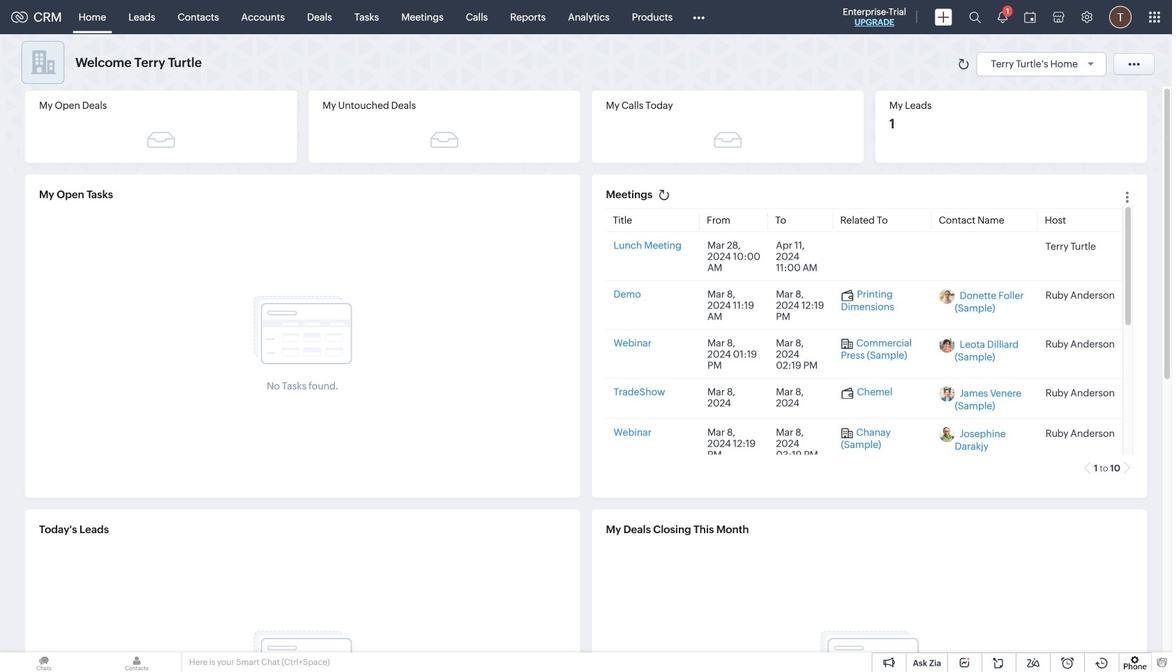 Task type: vqa. For each thing, say whether or not it's contained in the screenshot.
logo
yes



Task type: locate. For each thing, give the bounding box(es) containing it.
profile element
[[1101, 0, 1141, 34]]

signals element
[[990, 0, 1016, 34]]

create menu element
[[927, 0, 961, 34]]

chats image
[[0, 653, 88, 672]]

search image
[[969, 11, 981, 23]]

calendar image
[[1025, 12, 1037, 23]]



Task type: describe. For each thing, give the bounding box(es) containing it.
profile image
[[1110, 6, 1132, 28]]

create menu image
[[935, 9, 953, 25]]

contacts image
[[93, 653, 181, 672]]

Other Modules field
[[684, 6, 714, 28]]

logo image
[[11, 12, 28, 23]]

search element
[[961, 0, 990, 34]]



